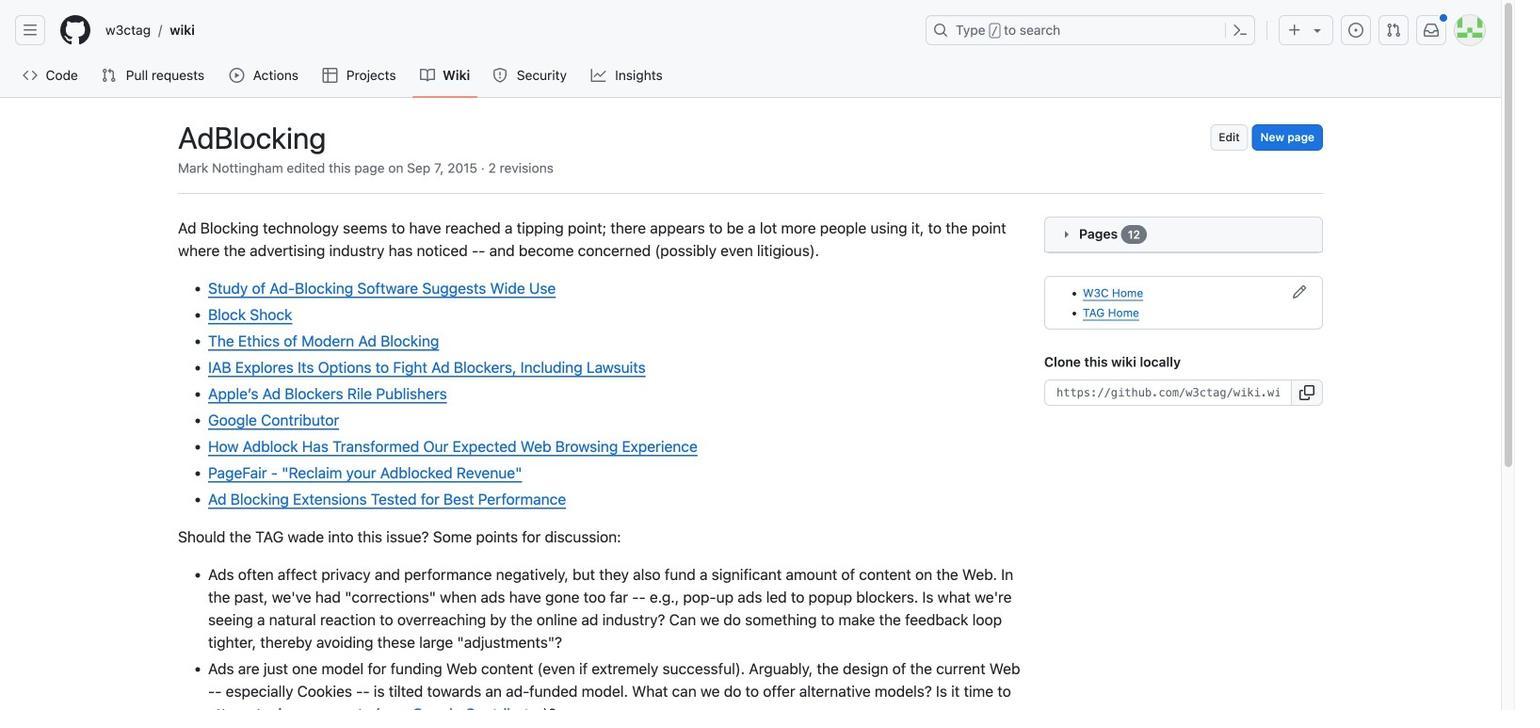Task type: locate. For each thing, give the bounding box(es) containing it.
list
[[98, 15, 915, 45]]

shield image
[[493, 68, 508, 83]]

code image
[[23, 68, 38, 83]]

Clone URL for this wiki text field
[[1045, 380, 1292, 406]]

0 vertical spatial git pull request image
[[1387, 23, 1402, 38]]

graph image
[[591, 68, 606, 83]]

issue opened image
[[1349, 23, 1364, 38]]

git pull request image right issue opened icon
[[1387, 23, 1402, 38]]

git pull request image
[[1387, 23, 1402, 38], [101, 68, 116, 83]]

homepage image
[[60, 15, 90, 45]]

1 vertical spatial git pull request image
[[101, 68, 116, 83]]

triangle down image
[[1310, 23, 1325, 38]]

edit sidebar image
[[1292, 284, 1308, 300]]

book image
[[420, 68, 435, 83]]

1 horizontal spatial git pull request image
[[1387, 23, 1402, 38]]

banner
[[0, 0, 1502, 98]]

table image
[[323, 68, 338, 83]]

git pull request image right 'code' image
[[101, 68, 116, 83]]



Task type: describe. For each thing, give the bounding box(es) containing it.
0 horizontal spatial git pull request image
[[101, 68, 116, 83]]

play image
[[229, 68, 244, 83]]

triangle down image
[[1059, 227, 1074, 242]]

copy to clipboard image
[[1300, 385, 1315, 400]]

command palette image
[[1233, 23, 1248, 38]]

inbox image
[[1424, 23, 1439, 38]]



Task type: vqa. For each thing, say whether or not it's contained in the screenshot.
'HOMEPAGE' icon
yes



